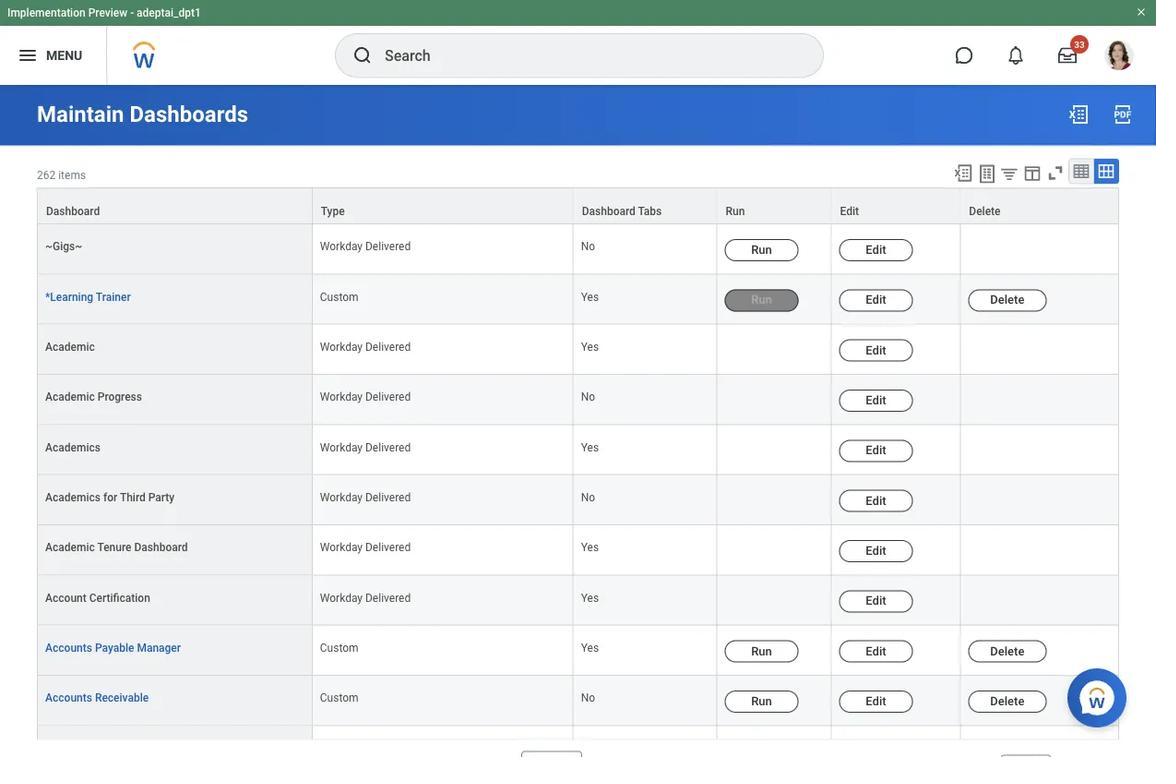 Task type: describe. For each thing, give the bounding box(es) containing it.
7 edit button from the top
[[840, 540, 914, 562]]

dashboard tabs
[[582, 205, 662, 218]]

accounts for accounts payable manager
[[45, 641, 92, 654]]

inbox large image
[[1059, 46, 1077, 65]]

delete button for yes
[[969, 289, 1047, 311]]

implementation
[[7, 6, 86, 19]]

delivered for account certification
[[366, 591, 411, 604]]

edit inside popup button
[[841, 205, 860, 218]]

profile logan mcneil image
[[1105, 41, 1135, 74]]

academics for third party
[[45, 490, 175, 503]]

workday for academic progress
[[320, 390, 363, 403]]

*learning
[[45, 290, 93, 303]]

dashboard for dashboard tabs
[[582, 205, 636, 218]]

academics for academics for third party
[[45, 490, 101, 503]]

account certification element
[[45, 587, 150, 604]]

academics for third party element
[[45, 487, 175, 503]]

accounts payable manager
[[45, 641, 181, 654]]

workday for academic
[[320, 340, 363, 353]]

acquisition health row
[[37, 726, 1120, 757]]

dashboard button
[[38, 188, 312, 223]]

yes for academic
[[581, 340, 599, 353]]

workday delivered for academic
[[320, 340, 411, 353]]

export to worksheets image
[[977, 163, 999, 185]]

expand table image
[[1098, 162, 1116, 181]]

no for academics for third party
[[581, 490, 596, 503]]

progress
[[98, 390, 142, 403]]

4 edit row from the top
[[37, 475, 1120, 525]]

preview
[[88, 6, 128, 19]]

export to excel image
[[1068, 103, 1090, 126]]

1 edit row from the top
[[37, 324, 1120, 374]]

2 edit button from the top
[[840, 289, 914, 311]]

-
[[130, 6, 134, 19]]

yes for account certification
[[581, 591, 599, 604]]

menu banner
[[0, 0, 1157, 85]]

3 edit button from the top
[[840, 339, 914, 361]]

manager
[[137, 641, 181, 654]]

10 edit button from the top
[[840, 690, 914, 712]]

delivered for academics for third party
[[366, 490, 411, 503]]

click to view/edit grid preferences image
[[1023, 163, 1043, 183]]

delete inside delete popup button
[[970, 205, 1001, 218]]

yes for academics
[[581, 440, 599, 453]]

tabs
[[638, 205, 662, 218]]

account
[[45, 591, 87, 604]]

6 edit row from the top
[[37, 575, 1120, 625]]

~gigs~ element
[[45, 236, 82, 253]]

workday delivered for academic progress
[[320, 390, 411, 403]]

*learning trainer
[[45, 290, 131, 303]]

run for 2nd edit button from the bottom
[[752, 643, 773, 657]]

5 edit row from the top
[[37, 525, 1120, 575]]

run button
[[718, 188, 831, 223]]

notifications large image
[[1007, 46, 1026, 65]]

row containing dashboard
[[37, 187, 1120, 224]]

dashboard tabs button
[[574, 188, 717, 223]]

workday delivered for academics
[[320, 440, 411, 453]]

6 edit button from the top
[[840, 490, 914, 512]]

academic progress element
[[45, 386, 142, 403]]

search image
[[352, 44, 374, 66]]

maintain dashboards main content
[[0, 85, 1157, 757]]

no for academic progress
[[581, 390, 596, 403]]

type
[[321, 205, 345, 218]]

delete button for no
[[969, 690, 1047, 712]]

workday for academic tenure dashboard
[[320, 541, 363, 554]]

*learning trainer link
[[45, 286, 131, 303]]

academic tenure dashboard
[[45, 541, 188, 554]]

receivable
[[95, 691, 149, 704]]

edit button
[[832, 188, 961, 223]]

3 edit row from the top
[[37, 425, 1120, 475]]

workday delivered for account certification
[[320, 591, 411, 604]]

account certification
[[45, 591, 150, 604]]

academic for academic element
[[45, 340, 95, 353]]

menu button
[[0, 26, 106, 85]]

delivered for ~gigs~
[[366, 240, 411, 253]]

3 row from the top
[[37, 274, 1120, 324]]

acquisition
[[45, 741, 101, 754]]

health
[[104, 741, 136, 754]]

acquisition health
[[45, 741, 136, 754]]

delivered for academics
[[366, 440, 411, 453]]

262 items
[[37, 169, 86, 181]]

delivered for academic
[[366, 340, 411, 353]]

~gigs~
[[45, 240, 82, 253]]



Task type: locate. For each thing, give the bounding box(es) containing it.
yes
[[581, 290, 599, 303], [581, 340, 599, 353], [581, 440, 599, 453], [581, 541, 599, 554], [581, 591, 599, 604], [581, 641, 599, 654]]

dashboard inside edit row
[[134, 541, 188, 554]]

dashboard up ~gigs~ element on the top of the page
[[46, 205, 100, 218]]

2 delete button from the top
[[969, 640, 1047, 662]]

6 delivered from the top
[[366, 541, 411, 554]]

workday for ~gigs~
[[320, 240, 363, 253]]

run
[[726, 205, 745, 218], [752, 242, 773, 256], [752, 292, 773, 306], [752, 643, 773, 657], [752, 694, 773, 708]]

1 academics from the top
[[45, 440, 101, 453]]

1 vertical spatial academic
[[45, 390, 95, 403]]

trainer
[[96, 290, 131, 303]]

delivered for academic progress
[[366, 390, 411, 403]]

toolbar
[[945, 158, 1120, 187]]

type button
[[313, 188, 573, 223]]

adeptai_dpt1
[[137, 6, 201, 19]]

3 workday from the top
[[320, 390, 363, 403]]

custom
[[320, 290, 359, 303], [320, 641, 359, 654], [320, 691, 359, 704]]

maintain dashboards
[[37, 101, 248, 127]]

run for edit popup button
[[726, 205, 745, 218]]

2 delivered from the top
[[366, 340, 411, 353]]

7 delivered from the top
[[366, 591, 411, 604]]

academics element
[[45, 437, 101, 453]]

workday for academics for third party
[[320, 490, 363, 503]]

2 academic from the top
[[45, 390, 95, 403]]

workday delivered for academic tenure dashboard
[[320, 541, 411, 554]]

academic
[[45, 340, 95, 353], [45, 390, 95, 403], [45, 541, 95, 554]]

for
[[103, 490, 117, 503]]

academic progress
[[45, 390, 142, 403]]

4 edit button from the top
[[840, 389, 914, 411]]

view printable version (pdf) image
[[1113, 103, 1135, 126]]

5 edit button from the top
[[840, 439, 914, 462]]

delivered for academic tenure dashboard
[[366, 541, 411, 554]]

no
[[581, 240, 596, 253], [581, 390, 596, 403], [581, 490, 596, 503], [581, 691, 596, 704]]

close environment banner image
[[1137, 6, 1148, 18]]

accounts left payable
[[45, 641, 92, 654]]

0 vertical spatial academics
[[45, 440, 101, 453]]

1 custom from the top
[[320, 290, 359, 303]]

accounts payable manager link
[[45, 637, 181, 654]]

table image
[[1073, 162, 1091, 181]]

2 no from the top
[[581, 390, 596, 403]]

4 row from the top
[[37, 625, 1120, 675]]

workday delivered for academics for third party
[[320, 490, 411, 503]]

0 vertical spatial custom
[[320, 290, 359, 303]]

acquisition health link
[[45, 738, 136, 754]]

5 workday from the top
[[320, 490, 363, 503]]

3 no from the top
[[581, 490, 596, 503]]

6 workday from the top
[[320, 541, 363, 554]]

yes for academic tenure dashboard
[[581, 541, 599, 554]]

1 horizontal spatial dashboard
[[134, 541, 188, 554]]

2 row from the top
[[37, 224, 1120, 274]]

workday for account certification
[[320, 591, 363, 604]]

0 vertical spatial delete button
[[969, 289, 1047, 311]]

academic for academic tenure dashboard
[[45, 541, 95, 554]]

2 vertical spatial delete button
[[969, 690, 1047, 712]]

dashboards
[[130, 101, 248, 127]]

no for ~gigs~
[[581, 240, 596, 253]]

run button
[[725, 239, 799, 261], [725, 289, 799, 311], [725, 640, 799, 662], [725, 690, 799, 712]]

party
[[148, 490, 175, 503]]

custom for accounts payable manager
[[320, 641, 359, 654]]

accounts receivable
[[45, 691, 149, 704]]

1 delete button from the top
[[969, 289, 1047, 311]]

workday
[[320, 240, 363, 253], [320, 340, 363, 353], [320, 390, 363, 403], [320, 440, 363, 453], [320, 490, 363, 503], [320, 541, 363, 554], [320, 591, 363, 604]]

1 academic from the top
[[45, 340, 95, 353]]

dashboard right tenure
[[134, 541, 188, 554]]

1 accounts from the top
[[45, 641, 92, 654]]

implementation preview -   adeptai_dpt1
[[7, 6, 201, 19]]

4 run button from the top
[[725, 690, 799, 712]]

4 no from the top
[[581, 691, 596, 704]]

custom for accounts receivable
[[320, 691, 359, 704]]

tenure
[[97, 541, 132, 554]]

4 delivered from the top
[[366, 440, 411, 453]]

accounts up "acquisition"
[[45, 691, 92, 704]]

1 delivered from the top
[[366, 240, 411, 253]]

1 vertical spatial custom
[[320, 641, 359, 654]]

1 vertical spatial academics
[[45, 490, 101, 503]]

delete
[[970, 205, 1001, 218], [991, 292, 1025, 306], [991, 643, 1025, 657], [991, 694, 1025, 708]]

1 run button from the top
[[725, 239, 799, 261]]

2 edit row from the top
[[37, 374, 1120, 425]]

workday delivered for ~gigs~
[[320, 240, 411, 253]]

workday delivered
[[320, 240, 411, 253], [320, 340, 411, 353], [320, 390, 411, 403], [320, 440, 411, 453], [320, 490, 411, 503], [320, 541, 411, 554], [320, 591, 411, 604]]

workday for academics
[[320, 440, 363, 453]]

academic up academics element
[[45, 390, 95, 403]]

certification
[[89, 591, 150, 604]]

2 vertical spatial custom
[[320, 691, 359, 704]]

0 horizontal spatial dashboard
[[46, 205, 100, 218]]

2 run button from the top
[[725, 289, 799, 311]]

6 yes from the top
[[581, 641, 599, 654]]

3 workday delivered from the top
[[320, 390, 411, 403]]

1 yes from the top
[[581, 290, 599, 303]]

delivered
[[366, 240, 411, 253], [366, 340, 411, 353], [366, 390, 411, 403], [366, 440, 411, 453], [366, 490, 411, 503], [366, 541, 411, 554], [366, 591, 411, 604]]

toolbar inside maintain dashboards main content
[[945, 158, 1120, 187]]

1 row from the top
[[37, 187, 1120, 224]]

academic left tenure
[[45, 541, 95, 554]]

0 vertical spatial accounts
[[45, 641, 92, 654]]

delete button
[[961, 188, 1119, 223]]

2 workday from the top
[[320, 340, 363, 353]]

justify image
[[17, 44, 39, 66]]

4 workday delivered from the top
[[320, 440, 411, 453]]

payable
[[95, 641, 134, 654]]

3 delivered from the top
[[366, 390, 411, 403]]

1 no from the top
[[581, 240, 596, 253]]

1 edit button from the top
[[840, 239, 914, 261]]

9 edit button from the top
[[840, 640, 914, 662]]

third
[[120, 490, 146, 503]]

3 run button from the top
[[725, 640, 799, 662]]

6 workday delivered from the top
[[320, 541, 411, 554]]

1 vertical spatial delete button
[[969, 640, 1047, 662]]

edit row
[[37, 324, 1120, 374], [37, 374, 1120, 425], [37, 425, 1120, 475], [37, 475, 1120, 525], [37, 525, 1120, 575], [37, 575, 1120, 625]]

8 edit button from the top
[[840, 590, 914, 612]]

7 workday delivered from the top
[[320, 591, 411, 604]]

dashboard
[[46, 205, 100, 218], [582, 205, 636, 218], [134, 541, 188, 554]]

academics
[[45, 440, 101, 453], [45, 490, 101, 503]]

run inside popup button
[[726, 205, 745, 218]]

academic down *learning
[[45, 340, 95, 353]]

1 vertical spatial accounts
[[45, 691, 92, 704]]

academic for academic progress
[[45, 390, 95, 403]]

items
[[58, 169, 86, 181]]

2 vertical spatial academic
[[45, 541, 95, 554]]

2 workday delivered from the top
[[320, 340, 411, 353]]

maintain
[[37, 101, 124, 127]]

cell
[[961, 224, 1120, 274], [718, 324, 832, 374], [961, 324, 1120, 374], [718, 374, 832, 425], [961, 374, 1120, 425], [718, 425, 832, 475], [961, 425, 1120, 475], [718, 475, 832, 525], [961, 475, 1120, 525], [718, 525, 832, 575], [961, 525, 1120, 575], [718, 575, 832, 625], [961, 575, 1120, 625], [313, 726, 574, 757], [574, 726, 718, 757], [718, 726, 832, 757], [832, 726, 961, 757], [961, 726, 1120, 757]]

dashboard for dashboard
[[46, 205, 100, 218]]

row
[[37, 187, 1120, 224], [37, 224, 1120, 274], [37, 274, 1120, 324], [37, 625, 1120, 675], [37, 675, 1120, 726]]

3 custom from the top
[[320, 691, 359, 704]]

academic tenure dashboard element
[[45, 537, 188, 554]]

fullscreen image
[[1046, 163, 1066, 183]]

accounts receivable link
[[45, 687, 149, 704]]

33 button
[[1048, 35, 1089, 76]]

2 custom from the top
[[320, 641, 359, 654]]

2 horizontal spatial dashboard
[[582, 205, 636, 218]]

custom for *learning trainer
[[320, 290, 359, 303]]

2 academics from the top
[[45, 490, 101, 503]]

33
[[1075, 39, 1086, 50]]

select to filter grid data image
[[1000, 164, 1020, 183]]

academic element
[[45, 336, 95, 353]]

4 yes from the top
[[581, 541, 599, 554]]

delete button
[[969, 289, 1047, 311], [969, 640, 1047, 662], [969, 690, 1047, 712]]

5 row from the top
[[37, 675, 1120, 726]]

3 academic from the top
[[45, 541, 95, 554]]

accounts
[[45, 641, 92, 654], [45, 691, 92, 704]]

academics for academics element
[[45, 440, 101, 453]]

5 delivered from the top
[[366, 490, 411, 503]]

accounts for accounts receivable
[[45, 691, 92, 704]]

1 workday delivered from the top
[[320, 240, 411, 253]]

academics inside "element"
[[45, 490, 101, 503]]

Search Workday  search field
[[385, 35, 786, 76]]

2 accounts from the top
[[45, 691, 92, 704]]

1 workday from the top
[[320, 240, 363, 253]]

3 delete button from the top
[[969, 690, 1047, 712]]

edit
[[841, 205, 860, 218], [866, 242, 887, 256], [866, 292, 887, 306], [866, 343, 887, 356], [866, 393, 887, 407], [866, 443, 887, 457], [866, 493, 887, 507], [866, 543, 887, 557], [866, 593, 887, 607], [866, 643, 887, 657], [866, 694, 887, 708]]

academics left for
[[45, 490, 101, 503]]

5 workday delivered from the top
[[320, 490, 411, 503]]

262
[[37, 169, 56, 181]]

4 workday from the top
[[320, 440, 363, 453]]

export to excel image
[[954, 163, 974, 183]]

edit button
[[840, 239, 914, 261], [840, 289, 914, 311], [840, 339, 914, 361], [840, 389, 914, 411], [840, 439, 914, 462], [840, 490, 914, 512], [840, 540, 914, 562], [840, 590, 914, 612], [840, 640, 914, 662], [840, 690, 914, 712]]

7 workday from the top
[[320, 591, 363, 604]]

academics down the academic progress
[[45, 440, 101, 453]]

dashboard left tabs
[[582, 205, 636, 218]]

3 yes from the top
[[581, 440, 599, 453]]

5 yes from the top
[[581, 591, 599, 604]]

2 yes from the top
[[581, 340, 599, 353]]

0 vertical spatial academic
[[45, 340, 95, 353]]

menu
[[46, 48, 82, 63]]

run for 10th edit button from the bottom
[[752, 242, 773, 256]]



Task type: vqa. For each thing, say whether or not it's contained in the screenshot.
view printable version (pdf) image
yes



